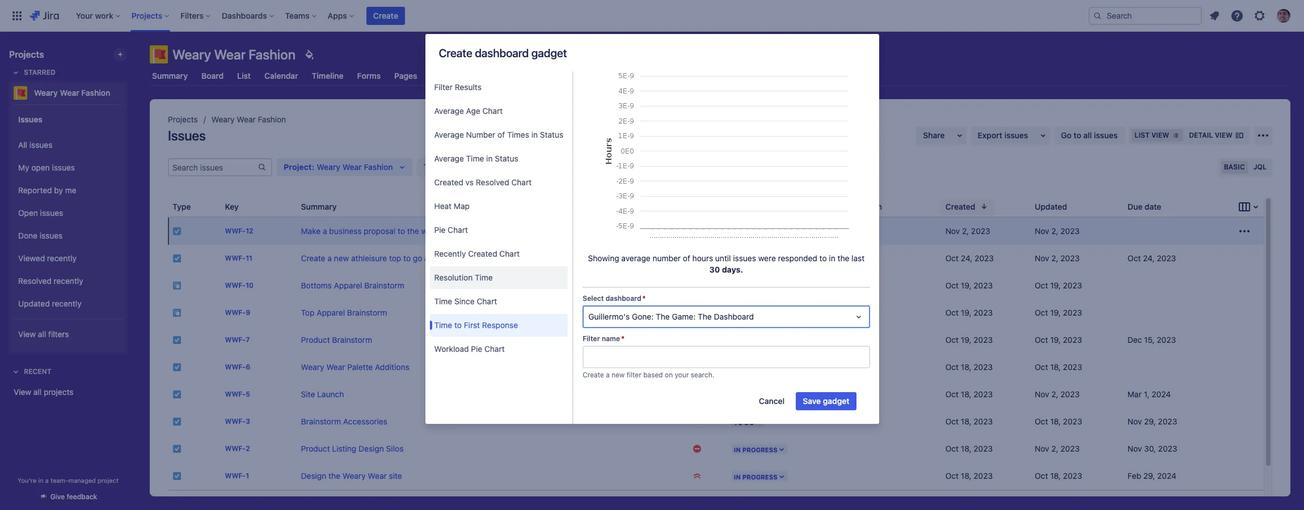 Task type: describe. For each thing, give the bounding box(es) containing it.
wwf-10 link
[[225, 282, 254, 290]]

done for done issues
[[18, 231, 37, 240]]

create for create
[[373, 10, 398, 20]]

project settings
[[578, 71, 637, 81]]

top
[[301, 308, 315, 318]]

to right proposal
[[398, 226, 405, 236]]

filter results button
[[430, 76, 568, 99]]

reports
[[469, 71, 498, 81]]

sorted in descending order image
[[980, 202, 989, 211]]

due date button
[[1123, 199, 1180, 215]]

list link
[[235, 66, 253, 86]]

0 vertical spatial projects
[[9, 49, 44, 60]]

issues inside button
[[1005, 130, 1028, 140]]

0 horizontal spatial design
[[301, 471, 326, 481]]

make a business proposal to the wholesale distributor
[[301, 226, 498, 236]]

number
[[653, 254, 681, 263]]

create a new filter based on your search.
[[583, 371, 715, 380]]

time down turtleneck
[[475, 273, 493, 283]]

were
[[758, 254, 776, 263]]

chart for time since chart
[[477, 297, 497, 306]]

task image for make
[[172, 227, 182, 236]]

all for filters
[[38, 329, 46, 339]]

issues right all
[[29, 140, 52, 150]]

list for list view
[[1135, 131, 1150, 140]]

managed
[[68, 477, 96, 485]]

issues inside group
[[18, 114, 42, 124]]

you're
[[18, 477, 36, 485]]

resolution button
[[838, 199, 901, 215]]

feedback
[[67, 493, 97, 502]]

1 vertical spatial filter
[[627, 371, 642, 380]]

product for product listing design silos
[[301, 444, 330, 454]]

gone:
[[632, 312, 654, 322]]

forms link
[[355, 66, 383, 86]]

the right with
[[464, 254, 476, 263]]

type button
[[168, 199, 209, 215]]

resolved inside group
[[18, 276, 52, 286]]

highest image for oct 18, 2023
[[693, 418, 702, 427]]

until
[[715, 254, 731, 263]]

mar 1, 2024
[[1128, 390, 1171, 399]]

2024 for feb 29, 2024
[[1157, 471, 1177, 481]]

apparel for top
[[317, 308, 345, 318]]

product listing design silos link
[[301, 444, 404, 454]]

save for save gadget
[[803, 397, 821, 406]]

time since chart button
[[430, 290, 568, 313]]

nov 2, 2023 for nov 30, 2023
[[1035, 444, 1080, 454]]

row containing product brainstorm
[[168, 327, 1264, 354]]

your
[[675, 371, 689, 380]]

give feedback button
[[32, 488, 104, 507]]

viewed recently
[[18, 253, 77, 263]]

distributor
[[460, 226, 498, 236]]

pie inside button
[[471, 344, 482, 354]]

recent
[[24, 368, 51, 376]]

weary wear palette additions link
[[301, 363, 409, 372]]

to inside button
[[454, 321, 462, 330]]

a for create a new filter based on your search.
[[606, 371, 610, 380]]

time to first response button
[[430, 314, 568, 337]]

status inside average time in status button
[[495, 154, 518, 163]]

last
[[852, 254, 865, 263]]

filter results
[[434, 82, 482, 92]]

reported by me link
[[14, 179, 123, 202]]

medium high image
[[693, 445, 702, 454]]

average for average time in status
[[434, 154, 464, 163]]

brainstorm down top
[[364, 281, 404, 290]]

view for view all projects
[[14, 388, 31, 397]]

wwf-7 link
[[225, 336, 250, 345]]

created for created vs resolved chart
[[434, 178, 463, 187]]

highest image for oct 19, 2023
[[693, 281, 702, 290]]

average time in status
[[434, 154, 518, 163]]

p
[[693, 202, 698, 211]]

feb 29, 2024
[[1128, 471, 1177, 481]]

view for list view
[[1152, 131, 1170, 140]]

summary for summary button
[[301, 202, 337, 211]]

task image for brainstorm
[[172, 418, 182, 427]]

1,
[[1144, 390, 1150, 399]]

summary for summary link
[[152, 71, 188, 81]]

go
[[413, 254, 422, 263]]

29, for nov
[[1144, 417, 1156, 427]]

highest image
[[693, 472, 702, 481]]

medium image for additions
[[693, 363, 702, 372]]

wwf- for product brainstorm
[[225, 336, 246, 345]]

filter name *
[[583, 335, 625, 343]]

wear up list link
[[214, 47, 246, 62]]

timeline
[[312, 71, 344, 81]]

recently for updated recently
[[52, 299, 82, 308]]

29, for feb
[[1144, 471, 1155, 481]]

average
[[622, 254, 651, 263]]

row containing product listing design silos
[[168, 436, 1264, 463]]

time up vs
[[466, 154, 484, 163]]

0 vertical spatial all
[[1084, 130, 1092, 140]]

average number of times in status button
[[430, 124, 568, 146]]

weary wear palette additions
[[301, 363, 409, 372]]

nov 30, 2023
[[1128, 444, 1178, 454]]

resolution for resolution
[[843, 202, 882, 211]]

1 vertical spatial fashion
[[81, 88, 110, 98]]

created for created
[[946, 202, 976, 211]]

team-
[[51, 477, 68, 485]]

view for detail view
[[1215, 131, 1233, 140]]

issues right "go"
[[1094, 130, 1118, 140]]

search image
[[1093, 11, 1102, 20]]

brainstorm up weary wear palette additions link
[[332, 335, 372, 345]]

wwf-10
[[225, 282, 254, 290]]

since
[[454, 297, 475, 306]]

wear left palette
[[326, 363, 345, 372]]

workload
[[434, 344, 469, 354]]

30
[[710, 265, 720, 275]]

first
[[464, 321, 480, 330]]

recently for viewed recently
[[47, 253, 77, 263]]

in inside showing average number of hours until issues were responded to in the last 30 days.
[[829, 254, 836, 263]]

to left go
[[403, 254, 411, 263]]

status inside the 'status' 'button'
[[732, 202, 756, 211]]

calendar
[[264, 71, 298, 81]]

row containing site launch
[[168, 381, 1264, 409]]

dashboard for *
[[606, 294, 641, 303]]

results
[[455, 82, 482, 92]]

average age chart button
[[430, 100, 568, 123]]

row containing brainstorm accessories
[[168, 409, 1264, 436]]

resolved recently
[[18, 276, 83, 286]]

mar
[[1128, 390, 1142, 399]]

* for filter name *
[[621, 335, 625, 343]]

of inside the average number of times in status button
[[498, 130, 505, 140]]

pie inside button
[[434, 225, 446, 235]]

wwf-11
[[225, 254, 252, 263]]

done issues link
[[14, 225, 123, 247]]

age
[[466, 106, 480, 116]]

vs
[[466, 178, 474, 187]]

the inside showing average number of hours until issues were responded to in the last 30 days.
[[838, 254, 850, 263]]

updated for updated
[[1035, 202, 1067, 211]]

heat map button
[[430, 195, 568, 218]]

row containing bottoms apparel brainstorm
[[168, 272, 1264, 300]]

reported
[[18, 185, 52, 195]]

11
[[246, 254, 252, 263]]

guillermo's gone: the game: the dashboard
[[589, 312, 754, 322]]

issues down reported by me
[[40, 208, 63, 218]]

workload pie chart button
[[430, 338, 568, 361]]

new for athleisure
[[334, 254, 349, 263]]

dec
[[1128, 335, 1142, 345]]

wear up all issues link
[[60, 88, 79, 98]]

task image for design
[[172, 472, 182, 481]]

bottoms apparel brainstorm
[[301, 281, 404, 290]]

created vs resolved chart button
[[430, 171, 568, 194]]

2024 for mar 1, 2024
[[1152, 390, 1171, 399]]

give feedback
[[50, 493, 97, 502]]

product brainstorm link
[[301, 335, 372, 345]]

5
[[246, 391, 250, 399]]

group containing all issues
[[14, 130, 123, 319]]

proposal
[[364, 226, 396, 236]]

based
[[643, 371, 663, 380]]

a for make a business proposal to the wholesale distributor
[[323, 226, 327, 236]]

average for average number of times in status
[[434, 130, 464, 140]]

basic
[[1224, 163, 1245, 171]]

collapse recent projects image
[[9, 365, 23, 379]]

2, for oct
[[1052, 254, 1059, 263]]

1 vertical spatial issues
[[168, 128, 206, 144]]

created vs resolved chart
[[434, 178, 532, 187]]

weary up board
[[172, 47, 211, 62]]

chart for workload pie chart
[[485, 344, 505, 354]]

open image
[[852, 310, 866, 324]]

the left wholesale
[[407, 226, 419, 236]]

wwf-9 link
[[225, 309, 250, 317]]

create for create a new filter based on your search.
[[583, 371, 604, 380]]

the down listing
[[329, 471, 340, 481]]

wwf- for weary wear palette additions
[[225, 363, 246, 372]]

task image for site
[[172, 390, 182, 399]]

nov 2, 2023 for oct 24, 2023
[[1035, 254, 1080, 263]]

recently
[[434, 249, 466, 259]]

a left team-
[[45, 477, 49, 485]]

export
[[978, 130, 1003, 140]]

open
[[31, 163, 50, 172]]

6
[[246, 363, 250, 372]]

weary right projects 'link'
[[212, 115, 235, 124]]

response
[[482, 321, 518, 330]]

list for list
[[237, 71, 251, 81]]

sub task image for top
[[172, 309, 182, 318]]

wwf-6 link
[[225, 363, 250, 372]]

* for select dashboard *
[[643, 294, 646, 303]]

view all projects link
[[9, 382, 127, 403]]

view for view all filters
[[18, 329, 36, 339]]

wwf-1
[[225, 472, 249, 481]]

row containing top apparel brainstorm
[[168, 300, 1264, 327]]

wwf- for brainstorm accessories
[[225, 418, 246, 426]]



Task type: locate. For each thing, give the bounding box(es) containing it.
1 horizontal spatial filter
[[662, 162, 679, 172]]

summary left board
[[152, 71, 188, 81]]

weary wear fashion link down list link
[[212, 113, 286, 127]]

4 task image from the top
[[172, 472, 182, 481]]

task image for create
[[172, 254, 182, 263]]

weary down starred
[[34, 88, 58, 98]]

updated recently
[[18, 299, 82, 308]]

wear left site
[[368, 471, 387, 481]]

chart down pie chart button
[[500, 249, 520, 259]]

done down resolution button
[[843, 254, 862, 263]]

0 horizontal spatial filter
[[627, 371, 642, 380]]

status button
[[727, 199, 774, 215]]

done
[[18, 231, 37, 240], [843, 254, 862, 263]]

medium image left dashboard
[[693, 309, 702, 318]]

29, up 30,
[[1144, 417, 1156, 427]]

resolved
[[476, 178, 509, 187], [18, 276, 52, 286]]

board
[[201, 71, 224, 81]]

0 horizontal spatial resolved
[[18, 276, 52, 286]]

game:
[[672, 312, 696, 322]]

row containing design the weary wear site
[[168, 463, 1264, 490]]

all right "go"
[[1084, 130, 1092, 140]]

0 vertical spatial list
[[237, 71, 251, 81]]

issues up all issues
[[18, 114, 42, 124]]

1 vertical spatial dashboard
[[606, 294, 641, 303]]

all
[[18, 140, 27, 150]]

gadget inside button
[[823, 397, 850, 406]]

issues inside showing average number of hours until issues were responded to in the last 30 days.
[[733, 254, 756, 263]]

0 vertical spatial average
[[434, 106, 464, 116]]

create for create a new athleisure top to go along with the turtleneck pillow sweater
[[301, 254, 325, 263]]

wwf- down wwf-2
[[225, 472, 246, 481]]

detail
[[1189, 131, 1213, 140]]

issues up days. at the bottom right of page
[[733, 254, 756, 263]]

status
[[540, 130, 564, 140], [495, 154, 518, 163], [732, 202, 756, 211]]

chart
[[483, 106, 503, 116], [511, 178, 532, 187], [448, 225, 468, 235], [500, 249, 520, 259], [477, 297, 497, 306], [485, 344, 505, 354]]

my open issues
[[18, 163, 75, 172]]

task image for product
[[172, 336, 182, 345]]

1 horizontal spatial view
[[1215, 131, 1233, 140]]

1 horizontal spatial new
[[612, 371, 625, 380]]

1 view from the left
[[1152, 131, 1170, 140]]

2 vertical spatial average
[[434, 154, 464, 163]]

0 vertical spatial 2024
[[1152, 390, 1171, 399]]

create
[[373, 10, 398, 20], [439, 47, 472, 60], [301, 254, 325, 263], [583, 371, 604, 380]]

the left last
[[838, 254, 850, 263]]

2 group from the top
[[14, 130, 123, 319]]

9
[[246, 309, 250, 317]]

showing
[[588, 254, 619, 263]]

24, down created button
[[961, 254, 973, 263]]

wwf- down wwf-7 link
[[225, 363, 246, 372]]

done inside row
[[843, 254, 862, 263]]

0 horizontal spatial status
[[495, 154, 518, 163]]

done down open
[[18, 231, 37, 240]]

top
[[389, 254, 401, 263]]

1 horizontal spatial weary wear fashion link
[[212, 113, 286, 127]]

filter for filter results
[[434, 82, 453, 92]]

time up the workload
[[434, 321, 452, 330]]

wwf- for make a business proposal to the wholesale distributor
[[225, 227, 246, 236]]

to left the 'first' at the bottom of page
[[454, 321, 462, 330]]

3 task image from the top
[[172, 336, 182, 345]]

number
[[466, 130, 496, 140]]

created inside created button
[[946, 202, 976, 211]]

1 vertical spatial view
[[14, 388, 31, 397]]

row
[[168, 218, 1264, 245], [168, 245, 1264, 272], [168, 272, 1264, 300], [168, 300, 1264, 327], [168, 327, 1264, 354], [168, 354, 1264, 381], [168, 381, 1264, 409], [168, 409, 1264, 436], [168, 436, 1264, 463], [168, 463, 1264, 490]]

in right times
[[531, 130, 538, 140]]

oct 19, 2023
[[946, 281, 993, 290], [1035, 281, 1082, 290], [946, 308, 993, 318], [1035, 308, 1082, 318], [946, 335, 993, 345], [1035, 335, 1082, 345]]

of left hours
[[683, 254, 690, 263]]

all inside group
[[38, 329, 46, 339]]

6 wwf- from the top
[[225, 363, 246, 372]]

Search field
[[1089, 7, 1202, 25]]

1 vertical spatial apparel
[[317, 308, 345, 318]]

2 sub task image from the top
[[172, 309, 182, 318]]

0 vertical spatial done
[[18, 231, 37, 240]]

view left filters
[[18, 329, 36, 339]]

resolution for resolution time
[[434, 273, 473, 283]]

issues down projects 'link'
[[168, 128, 206, 144]]

filter inside button
[[662, 162, 679, 172]]

status inside the average number of times in status button
[[540, 130, 564, 140]]

30,
[[1144, 444, 1156, 454]]

1 sub task image from the top
[[172, 281, 182, 290]]

of inside showing average number of hours until issues were responded to in the last 30 days.
[[683, 254, 690, 263]]

in right you're
[[38, 477, 44, 485]]

in up created vs resolved chart
[[486, 154, 493, 163]]

7 row from the top
[[168, 381, 1264, 409]]

wwf- for bottoms apparel brainstorm
[[225, 282, 246, 290]]

brainstorm down bottoms apparel brainstorm link
[[347, 308, 387, 318]]

2 product from the top
[[301, 444, 330, 454]]

1 task image from the top
[[172, 363, 182, 372]]

0 vertical spatial fashion
[[249, 47, 296, 62]]

recently
[[47, 253, 77, 263], [54, 276, 83, 286], [52, 299, 82, 308]]

resolution up last
[[843, 202, 882, 211]]

pie down heat
[[434, 225, 446, 235]]

0 horizontal spatial of
[[498, 130, 505, 140]]

0 vertical spatial new
[[334, 254, 349, 263]]

calendar link
[[262, 66, 301, 86]]

chart down 'map'
[[448, 225, 468, 235]]

by
[[54, 185, 63, 195]]

1 average from the top
[[434, 106, 464, 116]]

10 row from the top
[[168, 463, 1264, 490]]

1 wwf- from the top
[[225, 227, 246, 236]]

2 medium image from the top
[[693, 309, 702, 318]]

average inside average time in status button
[[434, 154, 464, 163]]

8 wwf- from the top
[[225, 418, 246, 426]]

wear down list link
[[237, 115, 256, 124]]

recently down viewed recently link
[[54, 276, 83, 286]]

weary wear fashion link down starred
[[9, 82, 123, 104]]

date
[[1145, 202, 1162, 211]]

2 highest image from the top
[[693, 418, 702, 427]]

average time in status button
[[430, 148, 568, 170]]

row containing make a business proposal to the wholesale distributor
[[168, 218, 1264, 245]]

0 vertical spatial sub task image
[[172, 281, 182, 290]]

list inside tab list
[[237, 71, 251, 81]]

9 row from the top
[[168, 436, 1264, 463]]

1 vertical spatial of
[[683, 254, 690, 263]]

4 task image from the top
[[172, 390, 182, 399]]

oct 24, 2023
[[946, 254, 994, 263], [1128, 254, 1176, 263]]

viewed
[[18, 253, 45, 263]]

filter left results at the top
[[434, 82, 453, 92]]

1 horizontal spatial design
[[359, 444, 384, 454]]

0 horizontal spatial gadget
[[531, 47, 567, 60]]

2 vertical spatial medium image
[[693, 363, 702, 372]]

0 vertical spatial weary wear fashion
[[172, 47, 296, 62]]

wwf-
[[225, 227, 246, 236], [225, 254, 246, 263], [225, 282, 246, 290], [225, 309, 246, 317], [225, 336, 246, 345], [225, 363, 246, 372], [225, 391, 246, 399], [225, 418, 246, 426], [225, 445, 246, 454], [225, 472, 246, 481]]

view inside group
[[18, 329, 36, 339]]

2 24, from the left
[[1143, 254, 1155, 263]]

created left sorted in descending order icon
[[946, 202, 976, 211]]

cancel
[[759, 397, 785, 406]]

medium image right your
[[693, 363, 702, 372]]

0 horizontal spatial the
[[656, 312, 670, 322]]

1 horizontal spatial list
[[1135, 131, 1150, 140]]

0 vertical spatial filter
[[662, 162, 679, 172]]

sub task image
[[172, 281, 182, 290], [172, 309, 182, 318]]

1 horizontal spatial the
[[698, 312, 712, 322]]

wholesale
[[421, 226, 458, 236]]

wwf- up wwf-2
[[225, 418, 246, 426]]

in left last
[[829, 254, 836, 263]]

top apparel brainstorm link
[[301, 308, 387, 318]]

2, for mar
[[1052, 390, 1059, 399]]

1 highest image from the top
[[693, 281, 702, 290]]

create inside button
[[373, 10, 398, 20]]

0 horizontal spatial summary
[[152, 71, 188, 81]]

responded
[[778, 254, 818, 263]]

product left listing
[[301, 444, 330, 454]]

0 horizontal spatial done
[[18, 231, 37, 240]]

summary inside tab list
[[152, 71, 188, 81]]

3 task image from the top
[[172, 445, 182, 454]]

forms
[[357, 71, 381, 81]]

resolved right vs
[[476, 178, 509, 187]]

recently created chart button
[[430, 243, 568, 266]]

0 vertical spatial product
[[301, 335, 330, 345]]

chart inside "created vs resolved chart" button
[[511, 178, 532, 187]]

wwf- up wwf-3 link on the left bottom
[[225, 391, 246, 399]]

0 vertical spatial weary wear fashion link
[[9, 82, 123, 104]]

save for save filter
[[642, 162, 660, 172]]

recently down resolved recently link
[[52, 299, 82, 308]]

0 vertical spatial save
[[642, 162, 660, 172]]

oct
[[946, 254, 959, 263], [1128, 254, 1141, 263], [946, 281, 959, 290], [1035, 281, 1048, 290], [946, 308, 959, 318], [1035, 308, 1048, 318], [946, 335, 959, 345], [1035, 335, 1048, 345], [946, 363, 959, 372], [1035, 363, 1048, 372], [946, 390, 959, 399], [946, 417, 959, 427], [1035, 417, 1048, 427], [946, 444, 959, 454], [946, 471, 959, 481], [1035, 471, 1048, 481]]

1 medium image from the top
[[693, 254, 702, 263]]

1 task image from the top
[[172, 227, 182, 236]]

1 horizontal spatial created
[[468, 249, 497, 259]]

design the weary wear site link
[[301, 471, 402, 481]]

all left filters
[[38, 329, 46, 339]]

new down business
[[334, 254, 349, 263]]

8 row from the top
[[168, 409, 1264, 436]]

1 horizontal spatial oct 24, 2023
[[1128, 254, 1176, 263]]

1 horizontal spatial pie
[[471, 344, 482, 354]]

weary up site at the bottom left
[[301, 363, 324, 372]]

brainstorm down "site launch" at bottom
[[301, 417, 341, 427]]

done for done
[[843, 254, 862, 263]]

projects up collapse starred projects image
[[9, 49, 44, 60]]

task image
[[172, 363, 182, 372], [172, 418, 182, 427], [172, 445, 182, 454], [172, 472, 182, 481]]

wwf- for product listing design silos
[[225, 445, 246, 454]]

sweater
[[542, 254, 572, 263]]

0 vertical spatial *
[[643, 294, 646, 303]]

issues down all issues link
[[52, 163, 75, 172]]

1 vertical spatial created
[[946, 202, 976, 211]]

average up created vs resolved chart
[[434, 154, 464, 163]]

1 horizontal spatial status
[[540, 130, 564, 140]]

a down 'name'
[[606, 371, 610, 380]]

10 wwf- from the top
[[225, 472, 246, 481]]

1 horizontal spatial issues
[[168, 128, 206, 144]]

top apparel brainstorm
[[301, 308, 387, 318]]

19,
[[961, 281, 972, 290], [1050, 281, 1061, 290], [961, 308, 972, 318], [1050, 308, 1061, 318], [961, 335, 972, 345], [1050, 335, 1061, 345]]

2 the from the left
[[698, 312, 712, 322]]

accessories
[[343, 417, 387, 427]]

wwf- for site launch
[[225, 391, 246, 399]]

map
[[454, 201, 470, 211]]

row containing weary wear palette additions
[[168, 354, 1264, 381]]

6 row from the top
[[168, 354, 1264, 381]]

1 vertical spatial save
[[803, 397, 821, 406]]

product
[[301, 335, 330, 345], [301, 444, 330, 454]]

wwf-7
[[225, 336, 250, 345]]

chart right "age" at the left top of page
[[483, 106, 503, 116]]

5 row from the top
[[168, 327, 1264, 354]]

1 vertical spatial design
[[301, 471, 326, 481]]

primary element
[[7, 0, 1089, 31]]

athleisure
[[351, 254, 387, 263]]

1 vertical spatial average
[[434, 130, 464, 140]]

0 vertical spatial design
[[359, 444, 384, 454]]

0 horizontal spatial filter
[[434, 82, 453, 92]]

new for filter
[[612, 371, 625, 380]]

chart for average age chart
[[483, 106, 503, 116]]

average down average age chart in the left of the page
[[434, 130, 464, 140]]

launch
[[317, 390, 344, 399]]

highest image
[[693, 281, 702, 290], [693, 418, 702, 427]]

create inside row
[[301, 254, 325, 263]]

project settings link
[[576, 66, 639, 86]]

4 row from the top
[[168, 300, 1264, 327]]

new inside issues element
[[334, 254, 349, 263]]

task image
[[172, 227, 182, 236], [172, 254, 182, 263], [172, 336, 182, 345], [172, 390, 182, 399]]

1 vertical spatial new
[[612, 371, 625, 380]]

view down collapse recent projects icon
[[14, 388, 31, 397]]

resolved down viewed
[[18, 276, 52, 286]]

weary wear fashion
[[172, 47, 296, 62], [34, 88, 110, 98], [212, 115, 286, 124]]

2
[[246, 445, 250, 454]]

0 vertical spatial gadget
[[531, 47, 567, 60]]

1 row from the top
[[168, 218, 1264, 245]]

2, for nov
[[1052, 444, 1059, 454]]

wwf- for create a new athleisure top to go along with the turtleneck pillow sweater
[[225, 254, 246, 263]]

wwf- up wwf-6 link at the bottom left of the page
[[225, 336, 246, 345]]

view all filters
[[18, 329, 69, 339]]

collapse starred projects image
[[9, 66, 23, 79]]

reports link
[[466, 66, 500, 86]]

medium image left until at the right
[[693, 254, 702, 263]]

2 wwf- from the top
[[225, 254, 246, 263]]

2 horizontal spatial status
[[732, 202, 756, 211]]

weary wear fashion down list link
[[212, 115, 286, 124]]

recently down done issues link
[[47, 253, 77, 263]]

2 view from the left
[[1215, 131, 1233, 140]]

2 task image from the top
[[172, 254, 182, 263]]

tab list containing summary
[[143, 66, 1298, 86]]

design left silos
[[359, 444, 384, 454]]

0 horizontal spatial save
[[642, 162, 660, 172]]

1 vertical spatial done
[[843, 254, 862, 263]]

task image for product
[[172, 445, 182, 454]]

medium image for athleisure
[[693, 254, 702, 263]]

0 horizontal spatial new
[[334, 254, 349, 263]]

2 vertical spatial created
[[468, 249, 497, 259]]

highest image up the medium high icon
[[693, 418, 702, 427]]

product for product brainstorm
[[301, 335, 330, 345]]

sub task image for bottoms
[[172, 281, 182, 290]]

0 horizontal spatial resolution
[[434, 273, 473, 283]]

filter inside button
[[434, 82, 453, 92]]

12
[[246, 227, 253, 236]]

group
[[14, 104, 123, 353], [14, 130, 123, 319]]

nov 2, 2023 for mar 1, 2024
[[1035, 390, 1080, 399]]

create for create dashboard gadget
[[439, 47, 472, 60]]

issues element
[[168, 197, 1264, 490]]

chart inside average age chart button
[[483, 106, 503, 116]]

done inside group
[[18, 231, 37, 240]]

0 horizontal spatial pie
[[434, 225, 446, 235]]

reported by me
[[18, 185, 76, 195]]

guillermo's
[[589, 312, 630, 322]]

dashboard up guillermo's
[[606, 294, 641, 303]]

wwf- for top apparel brainstorm
[[225, 309, 246, 317]]

0 vertical spatial 29,
[[1144, 417, 1156, 427]]

0 vertical spatial issues
[[18, 114, 42, 124]]

2 vertical spatial fashion
[[258, 115, 286, 124]]

average inside average age chart button
[[434, 106, 464, 116]]

1 vertical spatial resolved
[[18, 276, 52, 286]]

1 vertical spatial medium image
[[693, 309, 702, 318]]

1 oct 24, 2023 from the left
[[946, 254, 994, 263]]

1 vertical spatial recently
[[54, 276, 83, 286]]

open export issues dropdown image
[[1036, 129, 1050, 142]]

7 wwf- from the top
[[225, 391, 246, 399]]

filter for filter name *
[[583, 335, 600, 343]]

a for create a new athleisure top to go along with the turtleneck pillow sweater
[[328, 254, 332, 263]]

9 wwf- from the top
[[225, 445, 246, 454]]

oct 24, 2023 down created button
[[946, 254, 994, 263]]

row containing create a new athleisure top to go along with the turtleneck pillow sweater
[[168, 245, 1264, 272]]

weary wear fashion up list link
[[172, 47, 296, 62]]

0 vertical spatial highest image
[[693, 281, 702, 290]]

list right go to all issues
[[1135, 131, 1150, 140]]

to inside showing average number of hours until issues were responded to in the last 30 days.
[[820, 254, 827, 263]]

dashboard up reports
[[475, 47, 529, 60]]

product listing design silos
[[301, 444, 404, 454]]

1 product from the top
[[301, 335, 330, 345]]

dashboard for gadget
[[475, 47, 529, 60]]

1 group from the top
[[14, 104, 123, 353]]

chart inside workload pie chart button
[[485, 344, 505, 354]]

list view
[[1135, 131, 1170, 140]]

Search issues text field
[[169, 159, 258, 175]]

highest image down hours
[[693, 281, 702, 290]]

0 vertical spatial resolved
[[476, 178, 509, 187]]

1 vertical spatial all
[[38, 329, 46, 339]]

nov
[[946, 226, 960, 236], [1035, 226, 1050, 236], [1035, 254, 1050, 263], [1035, 390, 1050, 399], [1128, 417, 1142, 427], [1035, 444, 1050, 454], [1128, 444, 1142, 454]]

medium image
[[693, 254, 702, 263], [693, 309, 702, 318], [693, 363, 702, 372]]

a up 'bottoms'
[[328, 254, 332, 263]]

0 vertical spatial filter
[[434, 82, 453, 92]]

select
[[583, 294, 604, 303]]

resolution inside issues element
[[843, 202, 882, 211]]

1 horizontal spatial save
[[803, 397, 821, 406]]

29,
[[1144, 417, 1156, 427], [1144, 471, 1155, 481]]

chart down time to first response button
[[485, 344, 505, 354]]

chart for recently created chart
[[500, 249, 520, 259]]

open
[[18, 208, 38, 218]]

new
[[334, 254, 349, 263], [612, 371, 625, 380]]

issues up viewed recently
[[40, 231, 63, 240]]

created inside recently created chart button
[[468, 249, 497, 259]]

create banner
[[0, 0, 1304, 32]]

1 horizontal spatial resolution
[[843, 202, 882, 211]]

2 row from the top
[[168, 245, 1264, 272]]

status right p button
[[732, 202, 756, 211]]

all for projects
[[33, 388, 42, 397]]

0 vertical spatial recently
[[47, 253, 77, 263]]

chart inside time since chart button
[[477, 297, 497, 306]]

wwf- down the wwf-12 link
[[225, 254, 246, 263]]

projects
[[44, 388, 73, 397]]

1 horizontal spatial done
[[843, 254, 862, 263]]

average inside button
[[434, 130, 464, 140]]

settings
[[607, 71, 637, 81]]

list right board
[[237, 71, 251, 81]]

3 average from the top
[[434, 154, 464, 163]]

low image
[[693, 227, 702, 236]]

wwf- up wwf-9
[[225, 282, 246, 290]]

1 horizontal spatial 24,
[[1143, 254, 1155, 263]]

1 horizontal spatial of
[[683, 254, 690, 263]]

view
[[18, 329, 36, 339], [14, 388, 31, 397]]

the right game:
[[698, 312, 712, 322]]

wwf- for design the weary wear site
[[225, 472, 246, 481]]

0 vertical spatial apparel
[[334, 281, 362, 290]]

3 row from the top
[[168, 272, 1264, 300]]

showing average number of hours until issues were responded to in the last 30 days.
[[588, 254, 865, 275]]

view right detail
[[1215, 131, 1233, 140]]

group containing issues
[[14, 104, 123, 353]]

updated inside "button"
[[1035, 202, 1067, 211]]

summary button
[[297, 199, 355, 215]]

0 horizontal spatial dashboard
[[475, 47, 529, 60]]

undefined generated chart image image
[[597, 71, 856, 243]]

weary down "product listing design silos" link
[[343, 471, 366, 481]]

updated inside group
[[18, 299, 50, 308]]

1 vertical spatial sub task image
[[172, 309, 182, 318]]

0 vertical spatial summary
[[152, 71, 188, 81]]

chart inside recently created chart button
[[500, 249, 520, 259]]

summary inside button
[[301, 202, 337, 211]]

0 vertical spatial resolution
[[843, 202, 882, 211]]

0 vertical spatial dashboard
[[475, 47, 529, 60]]

4 wwf- from the top
[[225, 309, 246, 317]]

to right "go"
[[1074, 130, 1082, 140]]

resolved inside button
[[476, 178, 509, 187]]

0 horizontal spatial projects
[[9, 49, 44, 60]]

average left "age" at the left top of page
[[434, 106, 464, 116]]

tab
[[429, 66, 457, 86]]

1 24, from the left
[[961, 254, 973, 263]]

average for average age chart
[[434, 106, 464, 116]]

2 oct 24, 2023 from the left
[[1128, 254, 1176, 263]]

oct 24, 2023 down due date button on the right top
[[1128, 254, 1176, 263]]

pillow
[[519, 254, 540, 263]]

1 horizontal spatial dashboard
[[606, 294, 641, 303]]

heat map
[[434, 201, 470, 211]]

on
[[665, 371, 673, 380]]

1 the from the left
[[656, 312, 670, 322]]

apparel for bottoms
[[334, 281, 362, 290]]

pie chart button
[[430, 219, 568, 242]]

2024 down 'nov 30, 2023'
[[1157, 471, 1177, 481]]

name
[[602, 335, 620, 343]]

2 average from the top
[[434, 130, 464, 140]]

0 horizontal spatial list
[[237, 71, 251, 81]]

None field
[[584, 347, 869, 368]]

wwf-12 link
[[225, 227, 253, 236]]

created down distributor
[[468, 249, 497, 259]]

1 vertical spatial weary wear fashion
[[34, 88, 110, 98]]

1 vertical spatial weary wear fashion link
[[212, 113, 286, 127]]

go to all issues
[[1061, 130, 1118, 140]]

1 horizontal spatial summary
[[301, 202, 337, 211]]

jira image
[[30, 9, 59, 22], [30, 9, 59, 22]]

chart inside pie chart button
[[448, 225, 468, 235]]

apparel up top apparel brainstorm link
[[334, 281, 362, 290]]

of left times
[[498, 130, 505, 140]]

wwf-9
[[225, 309, 250, 317]]

0 horizontal spatial view
[[1152, 131, 1170, 140]]

to right responded
[[820, 254, 827, 263]]

summary up 'make'
[[301, 202, 337, 211]]

business
[[329, 226, 362, 236]]

wwf- up the wwf-1 on the bottom of page
[[225, 445, 246, 454]]

time
[[466, 154, 484, 163], [475, 273, 493, 283], [434, 297, 452, 306], [434, 321, 452, 330]]

3 medium image from the top
[[693, 363, 702, 372]]

5 wwf- from the top
[[225, 336, 246, 345]]

resolution time
[[434, 273, 493, 283]]

1 vertical spatial list
[[1135, 131, 1150, 140]]

2 task image from the top
[[172, 418, 182, 427]]

pie chart
[[434, 225, 468, 235]]

1 vertical spatial projects
[[168, 115, 198, 124]]

1 vertical spatial 2024
[[1157, 471, 1177, 481]]

1 vertical spatial updated
[[18, 299, 50, 308]]

tab list
[[143, 66, 1298, 86]]

updated for updated recently
[[18, 299, 50, 308]]

0 horizontal spatial weary wear fashion link
[[9, 82, 123, 104]]

1 vertical spatial pie
[[471, 344, 482, 354]]

status right times
[[540, 130, 564, 140]]

created inside "created vs resolved chart" button
[[434, 178, 463, 187]]

my open issues link
[[14, 157, 123, 179]]

1 vertical spatial resolution
[[434, 273, 473, 283]]

2 vertical spatial weary wear fashion
[[212, 115, 286, 124]]

a right 'make'
[[323, 226, 327, 236]]

hours
[[693, 254, 713, 263]]

1 horizontal spatial filter
[[583, 335, 600, 343]]

1
[[246, 472, 249, 481]]

view
[[1152, 131, 1170, 140], [1215, 131, 1233, 140]]

1 horizontal spatial *
[[643, 294, 646, 303]]

product brainstorm
[[301, 335, 372, 345]]

1 vertical spatial *
[[621, 335, 625, 343]]

1 vertical spatial filter
[[583, 335, 600, 343]]

1 vertical spatial summary
[[301, 202, 337, 211]]

time left since
[[434, 297, 452, 306]]

save gadget
[[803, 397, 850, 406]]

create button
[[366, 7, 405, 25]]

view left detail
[[1152, 131, 1170, 140]]

wwf- up wwf-7 link
[[225, 309, 246, 317]]

design down product listing design silos in the left bottom of the page
[[301, 471, 326, 481]]

design the weary wear site
[[301, 471, 402, 481]]

task image for weary
[[172, 363, 182, 372]]

0 horizontal spatial *
[[621, 335, 625, 343]]

3 wwf- from the top
[[225, 282, 246, 290]]

recently for resolved recently
[[54, 276, 83, 286]]

view all projects
[[14, 388, 73, 397]]



Task type: vqa. For each thing, say whether or not it's contained in the screenshot.
managed
yes



